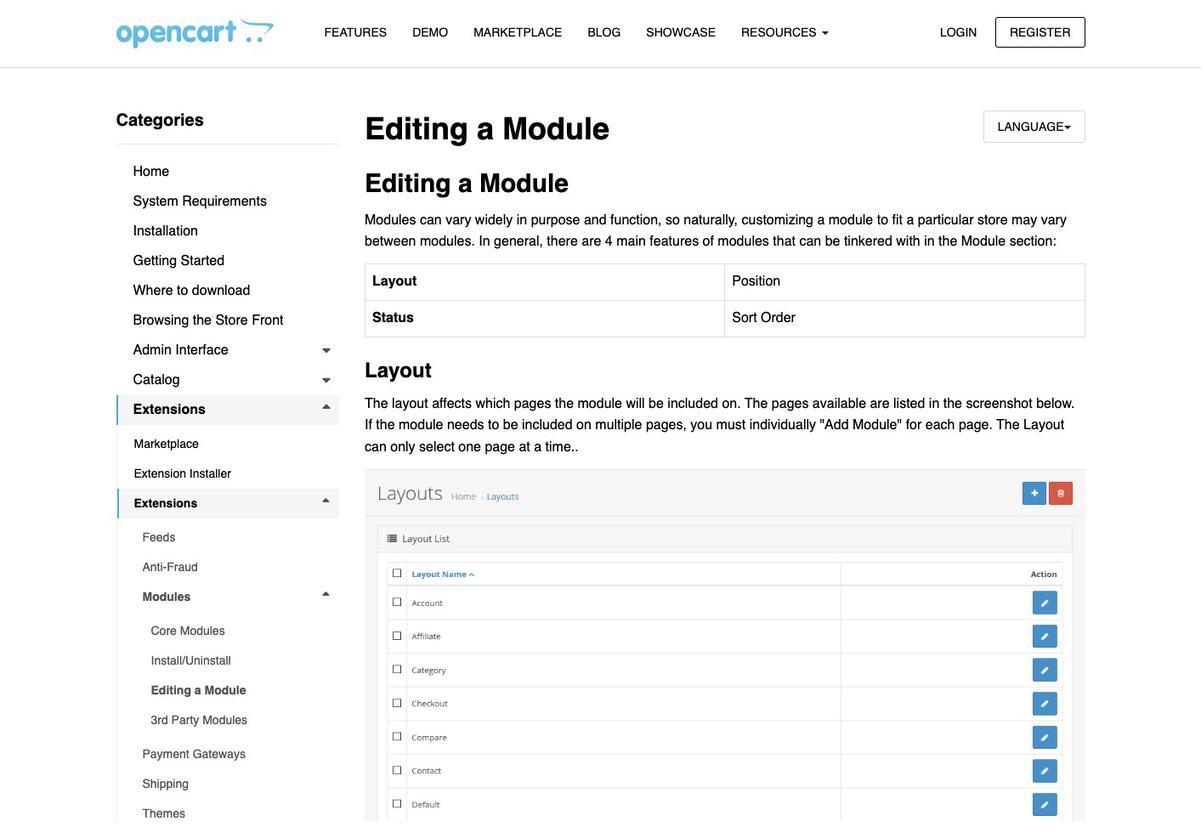 Task type: locate. For each thing, give the bounding box(es) containing it.
blog
[[588, 26, 621, 39]]

in right with
[[924, 234, 935, 249]]

to inside 'link'
[[177, 283, 188, 298]]

section:
[[1010, 234, 1057, 249]]

and
[[584, 212, 607, 228]]

1 vertical spatial layout
[[365, 358, 432, 382]]

the down screenshot
[[997, 418, 1020, 433]]

0 horizontal spatial vary
[[446, 212, 471, 228]]

are
[[582, 234, 602, 249], [870, 396, 890, 411]]

1 vertical spatial extensions link
[[117, 489, 339, 519]]

0 vertical spatial extensions
[[133, 402, 206, 417]]

0 vertical spatial included
[[668, 396, 718, 411]]

general,
[[494, 234, 543, 249]]

started
[[181, 253, 225, 269]]

1 horizontal spatial marketplace link
[[461, 18, 575, 48]]

opencart - open source shopping cart solution image
[[116, 18, 273, 48]]

payment
[[142, 747, 189, 761]]

extensions for feeds
[[134, 497, 197, 510]]

editing a module link
[[134, 676, 339, 706]]

browsing
[[133, 313, 189, 328]]

0 horizontal spatial be
[[503, 418, 518, 433]]

2 vertical spatial in
[[929, 396, 940, 411]]

in inside the layout affects which pages the module will be included on. the pages available are listed in the screenshot below. if the module needs to be included on multiple pages, you must individually "add module" for each page. the layout can only select one page at a time..
[[929, 396, 940, 411]]

marketplace for the bottom marketplace link
[[134, 437, 199, 451]]

modules inside modules can vary widely in purpose and function, so naturally, customizing a module to fit a particular store may vary between modules. in general, there are 4 main features of modules that can be tinkered with in the module section:
[[365, 212, 416, 228]]

1 horizontal spatial pages
[[772, 396, 809, 411]]

0 vertical spatial in
[[517, 212, 527, 228]]

0 horizontal spatial marketplace
[[134, 437, 199, 451]]

can down "if"
[[365, 440, 387, 455]]

page
[[485, 440, 515, 455]]

anti-
[[142, 560, 167, 574]]

1 vertical spatial marketplace
[[134, 437, 199, 451]]

0 vertical spatial marketplace
[[474, 26, 562, 39]]

the
[[939, 234, 958, 249], [193, 313, 212, 328], [555, 396, 574, 411], [944, 396, 963, 411], [376, 418, 395, 433]]

0 vertical spatial editing
[[365, 111, 469, 146]]

purpose
[[531, 212, 580, 228]]

2 horizontal spatial be
[[825, 234, 840, 249]]

front
[[252, 313, 284, 328]]

0 vertical spatial can
[[420, 212, 442, 228]]

with
[[896, 234, 921, 249]]

0 horizontal spatial the
[[365, 396, 388, 411]]

modules.
[[420, 234, 475, 249]]

payment gateways link
[[125, 740, 339, 770]]

a inside the layout affects which pages the module will be included on. the pages available are listed in the screenshot below. if the module needs to be included on multiple pages, you must individually "add module" for each page. the layout can only select one page at a time..
[[534, 440, 542, 455]]

download
[[192, 283, 250, 298]]

2 vertical spatial editing
[[151, 684, 191, 697]]

1 vertical spatial included
[[522, 418, 573, 433]]

0 horizontal spatial can
[[365, 440, 387, 455]]

module down layout
[[399, 418, 443, 433]]

0 vertical spatial to
[[877, 212, 889, 228]]

on.
[[722, 396, 741, 411]]

marketplace link
[[461, 18, 575, 48], [117, 429, 339, 459]]

1 horizontal spatial to
[[488, 418, 499, 433]]

can right that
[[800, 234, 822, 249]]

extensions link
[[116, 395, 339, 425], [117, 489, 339, 519]]

order
[[761, 310, 796, 326]]

to left fit
[[877, 212, 889, 228]]

gateways
[[193, 747, 246, 761]]

layout
[[392, 396, 428, 411]]

1 horizontal spatial vary
[[1041, 212, 1067, 228]]

1 vertical spatial be
[[649, 396, 664, 411]]

1 horizontal spatial the
[[745, 396, 768, 411]]

to
[[877, 212, 889, 228], [177, 283, 188, 298], [488, 418, 499, 433]]

layout inside the layout affects which pages the module will be included on. the pages available are listed in the screenshot below. if the module needs to be included on multiple pages, you must individually "add module" for each page. the layout can only select one page at a time..
[[1024, 418, 1065, 433]]

the up "if"
[[365, 396, 388, 411]]

features
[[650, 234, 699, 249]]

2 horizontal spatial module
[[829, 212, 873, 228]]

1 vertical spatial are
[[870, 396, 890, 411]]

marketplace for the right marketplace link
[[474, 26, 562, 39]]

extensions down catalog
[[133, 402, 206, 417]]

in up each
[[929, 396, 940, 411]]

installation
[[133, 224, 198, 239]]

core
[[151, 624, 177, 638]]

2 horizontal spatial to
[[877, 212, 889, 228]]

included
[[668, 396, 718, 411], [522, 418, 573, 433]]

status
[[372, 310, 414, 326]]

pages,
[[646, 418, 687, 433]]

1 horizontal spatial module
[[578, 396, 622, 411]]

the
[[365, 396, 388, 411], [745, 396, 768, 411], [997, 418, 1020, 433]]

to down which
[[488, 418, 499, 433]]

0 vertical spatial be
[[825, 234, 840, 249]]

2 vertical spatial to
[[488, 418, 499, 433]]

0 horizontal spatial are
[[582, 234, 602, 249]]

may
[[1012, 212, 1038, 228]]

resources link
[[729, 18, 841, 48]]

extensions link up feeds "link"
[[117, 489, 339, 519]]

0 vertical spatial module
[[829, 212, 873, 228]]

are left 4
[[582, 234, 602, 249]]

layout up layout
[[365, 358, 432, 382]]

pages up individually
[[772, 396, 809, 411]]

are inside modules can vary widely in purpose and function, so naturally, customizing a module to fit a particular store may vary between modules. in general, there are 4 main features of modules that can be tinkered with in the module section:
[[582, 234, 602, 249]]

customizing
[[742, 212, 814, 228]]

core modules
[[151, 624, 225, 638]]

1 vertical spatial editing
[[365, 169, 451, 198]]

layout - list image
[[365, 469, 1085, 821]]

vary right the may
[[1041, 212, 1067, 228]]

1 vertical spatial marketplace link
[[117, 429, 339, 459]]

the inside modules can vary widely in purpose and function, so naturally, customizing a module to fit a particular store may vary between modules. in general, there are 4 main features of modules that can be tinkered with in the module section:
[[939, 234, 958, 249]]

1 vertical spatial can
[[800, 234, 822, 249]]

vary up modules.
[[446, 212, 471, 228]]

showcase link
[[634, 18, 729, 48]]

module up 'tinkered'
[[829, 212, 873, 228]]

so
[[666, 212, 680, 228]]

in up general,
[[517, 212, 527, 228]]

1 horizontal spatial marketplace
[[474, 26, 562, 39]]

admin interface link
[[116, 336, 339, 366]]

anti-fraud
[[142, 560, 198, 574]]

1 pages from the left
[[514, 396, 551, 411]]

layout down below.
[[1024, 418, 1065, 433]]

to right where
[[177, 283, 188, 298]]

2 vertical spatial layout
[[1024, 418, 1065, 433]]

0 horizontal spatial marketplace link
[[117, 429, 339, 459]]

extensions
[[133, 402, 206, 417], [134, 497, 197, 510]]

be left 'tinkered'
[[825, 234, 840, 249]]

can up modules.
[[420, 212, 442, 228]]

module inside modules can vary widely in purpose and function, so naturally, customizing a module to fit a particular store may vary between modules. in general, there are 4 main features of modules that can be tinkered with in the module section:
[[829, 212, 873, 228]]

extensions for marketplace
[[133, 402, 206, 417]]

install/uninstall
[[151, 654, 231, 667]]

extension
[[134, 467, 186, 480]]

0 vertical spatial marketplace link
[[461, 18, 575, 48]]

module
[[829, 212, 873, 228], [578, 396, 622, 411], [399, 418, 443, 433]]

0 horizontal spatial pages
[[514, 396, 551, 411]]

1 horizontal spatial are
[[870, 396, 890, 411]]

extension installer
[[134, 467, 231, 480]]

on
[[577, 418, 592, 433]]

store
[[978, 212, 1008, 228]]

module
[[503, 111, 610, 146], [480, 169, 569, 198], [961, 234, 1006, 249], [204, 684, 246, 697]]

layout up status
[[372, 274, 417, 289]]

fraud
[[167, 560, 198, 574]]

extensions link down admin interface link
[[116, 395, 339, 425]]

pages right which
[[514, 396, 551, 411]]

modules down editing a module link
[[203, 713, 248, 727]]

login link
[[926, 17, 992, 48]]

in
[[517, 212, 527, 228], [924, 234, 935, 249], [929, 396, 940, 411]]

3rd party modules
[[151, 713, 248, 727]]

2 vertical spatial module
[[399, 418, 443, 433]]

module inside modules can vary widely in purpose and function, so naturally, customizing a module to fit a particular store may vary between modules. in general, there are 4 main features of modules that can be tinkered with in the module section:
[[961, 234, 1006, 249]]

1 vertical spatial module
[[578, 396, 622, 411]]

where
[[133, 283, 173, 298]]

included up you
[[668, 396, 718, 411]]

"add
[[820, 418, 849, 433]]

be up page
[[503, 418, 518, 433]]

extensions down extension
[[134, 497, 197, 510]]

widely
[[475, 212, 513, 228]]

features link
[[312, 18, 400, 48]]

0 horizontal spatial to
[[177, 283, 188, 298]]

4
[[605, 234, 613, 249]]

the right on.
[[745, 396, 768, 411]]

at
[[519, 440, 530, 455]]

of
[[703, 234, 714, 249]]

modules can vary widely in purpose and function, so naturally, customizing a module to fit a particular store may vary between modules. in general, there are 4 main features of modules that can be tinkered with in the module section:
[[365, 212, 1067, 249]]

0 horizontal spatial included
[[522, 418, 573, 433]]

modules up between
[[365, 212, 416, 228]]

editing
[[365, 111, 469, 146], [365, 169, 451, 198], [151, 684, 191, 697]]

be right the will
[[649, 396, 664, 411]]

screenshot
[[966, 396, 1033, 411]]

included up time..
[[522, 418, 573, 433]]

the layout affects which pages the module will be included on. the pages available are listed in the screenshot below. if the module needs to be included on multiple pages, you must individually "add module" for each page. the layout can only select one page at a time..
[[365, 396, 1075, 455]]

module up on
[[578, 396, 622, 411]]

features
[[324, 26, 387, 39]]

0 vertical spatial extensions link
[[116, 395, 339, 425]]

between
[[365, 234, 416, 249]]

0 vertical spatial layout
[[372, 274, 417, 289]]

1 vertical spatial extensions
[[134, 497, 197, 510]]

editing a module
[[365, 111, 610, 146], [365, 169, 569, 198], [151, 684, 246, 697]]

pages
[[514, 396, 551, 411], [772, 396, 809, 411]]

are up module" at the right bottom
[[870, 396, 890, 411]]

2 vertical spatial be
[[503, 418, 518, 433]]

the down particular on the right of the page
[[939, 234, 958, 249]]

naturally,
[[684, 212, 738, 228]]

0 vertical spatial are
[[582, 234, 602, 249]]

1 vertical spatial to
[[177, 283, 188, 298]]

2 vertical spatial can
[[365, 440, 387, 455]]

modules down anti-fraud
[[142, 590, 191, 604]]



Task type: describe. For each thing, give the bounding box(es) containing it.
which
[[476, 396, 510, 411]]

demo link
[[400, 18, 461, 48]]

1 vertical spatial in
[[924, 234, 935, 249]]

are inside the layout affects which pages the module will be included on. the pages available are listed in the screenshot below. if the module needs to be included on multiple pages, you must individually "add module" for each page. the layout can only select one page at a time..
[[870, 396, 890, 411]]

1 horizontal spatial can
[[420, 212, 442, 228]]

to inside modules can vary widely in purpose and function, so naturally, customizing a module to fit a particular store may vary between modules. in general, there are 4 main features of modules that can be tinkered with in the module section:
[[877, 212, 889, 228]]

installation link
[[116, 217, 339, 247]]

browsing the store front link
[[116, 306, 339, 336]]

will
[[626, 396, 645, 411]]

2 vertical spatial editing a module
[[151, 684, 246, 697]]

tinkered
[[844, 234, 893, 249]]

browsing the store front
[[133, 313, 284, 328]]

1 vary from the left
[[446, 212, 471, 228]]

feeds link
[[125, 523, 339, 553]]

multiple
[[595, 418, 642, 433]]

install/uninstall link
[[134, 646, 339, 676]]

register link
[[996, 17, 1085, 48]]

extensions link for feeds
[[117, 489, 339, 519]]

2 horizontal spatial can
[[800, 234, 822, 249]]

select
[[419, 440, 455, 455]]

only
[[390, 440, 415, 455]]

modules link
[[125, 582, 339, 612]]

if
[[365, 418, 372, 433]]

showcase
[[646, 26, 716, 39]]

extension installer link
[[117, 459, 339, 489]]

system requirements
[[133, 194, 267, 209]]

installer
[[189, 467, 231, 480]]

fit
[[892, 212, 903, 228]]

the up time..
[[555, 396, 574, 411]]

demo
[[413, 26, 448, 39]]

1 horizontal spatial included
[[668, 396, 718, 411]]

login
[[940, 25, 977, 39]]

catalog
[[133, 372, 180, 388]]

can inside the layout affects which pages the module will be included on. the pages available are listed in the screenshot below. if the module needs to be included on multiple pages, you must individually "add module" for each page. the layout can only select one page at a time..
[[365, 440, 387, 455]]

one
[[459, 440, 481, 455]]

2 pages from the left
[[772, 396, 809, 411]]

be inside modules can vary widely in purpose and function, so naturally, customizing a module to fit a particular store may vary between modules. in general, there are 4 main features of modules that can be tinkered with in the module section:
[[825, 234, 840, 249]]

getting
[[133, 253, 177, 269]]

position
[[732, 274, 781, 289]]

language
[[998, 120, 1064, 133]]

must
[[716, 418, 746, 433]]

getting started link
[[116, 247, 339, 276]]

categories
[[116, 111, 204, 130]]

shipping link
[[125, 770, 339, 799]]

home
[[133, 164, 169, 179]]

language button
[[984, 111, 1085, 143]]

for
[[906, 418, 922, 433]]

extensions link for marketplace
[[116, 395, 339, 425]]

feeds
[[142, 531, 176, 544]]

there
[[547, 234, 578, 249]]

party
[[171, 713, 199, 727]]

store
[[215, 313, 248, 328]]

1 vertical spatial editing a module
[[365, 169, 569, 198]]

interface
[[175, 343, 228, 358]]

requirements
[[182, 194, 267, 209]]

themes link
[[125, 799, 339, 821]]

themes
[[142, 807, 185, 821]]

sort order
[[732, 310, 796, 326]]

the left store
[[193, 313, 212, 328]]

catalog link
[[116, 366, 339, 395]]

where to download
[[133, 283, 250, 298]]

time..
[[546, 440, 579, 455]]

the right "if"
[[376, 418, 395, 433]]

system
[[133, 194, 178, 209]]

main
[[617, 234, 646, 249]]

the up each
[[944, 396, 963, 411]]

modules up install/uninstall
[[180, 624, 225, 638]]

you
[[691, 418, 713, 433]]

register
[[1010, 25, 1071, 39]]

function,
[[611, 212, 662, 228]]

to inside the layout affects which pages the module will be included on. the pages available are listed in the screenshot below. if the module needs to be included on multiple pages, you must individually "add module" for each page. the layout can only select one page at a time..
[[488, 418, 499, 433]]

0 vertical spatial editing a module
[[365, 111, 610, 146]]

available
[[813, 396, 866, 411]]

core modules link
[[134, 616, 339, 646]]

where to download link
[[116, 276, 339, 306]]

affects
[[432, 396, 472, 411]]

0 horizontal spatial module
[[399, 418, 443, 433]]

shipping
[[142, 777, 189, 791]]

3rd
[[151, 713, 168, 727]]

particular
[[918, 212, 974, 228]]

system requirements link
[[116, 187, 339, 217]]

module"
[[853, 418, 902, 433]]

2 vary from the left
[[1041, 212, 1067, 228]]

resources
[[741, 26, 820, 39]]

3rd party modules link
[[134, 706, 339, 736]]

2 horizontal spatial the
[[997, 418, 1020, 433]]

1 horizontal spatial be
[[649, 396, 664, 411]]

getting started
[[133, 253, 225, 269]]

needs
[[447, 418, 484, 433]]



Task type: vqa. For each thing, say whether or not it's contained in the screenshot.
HTTPS
no



